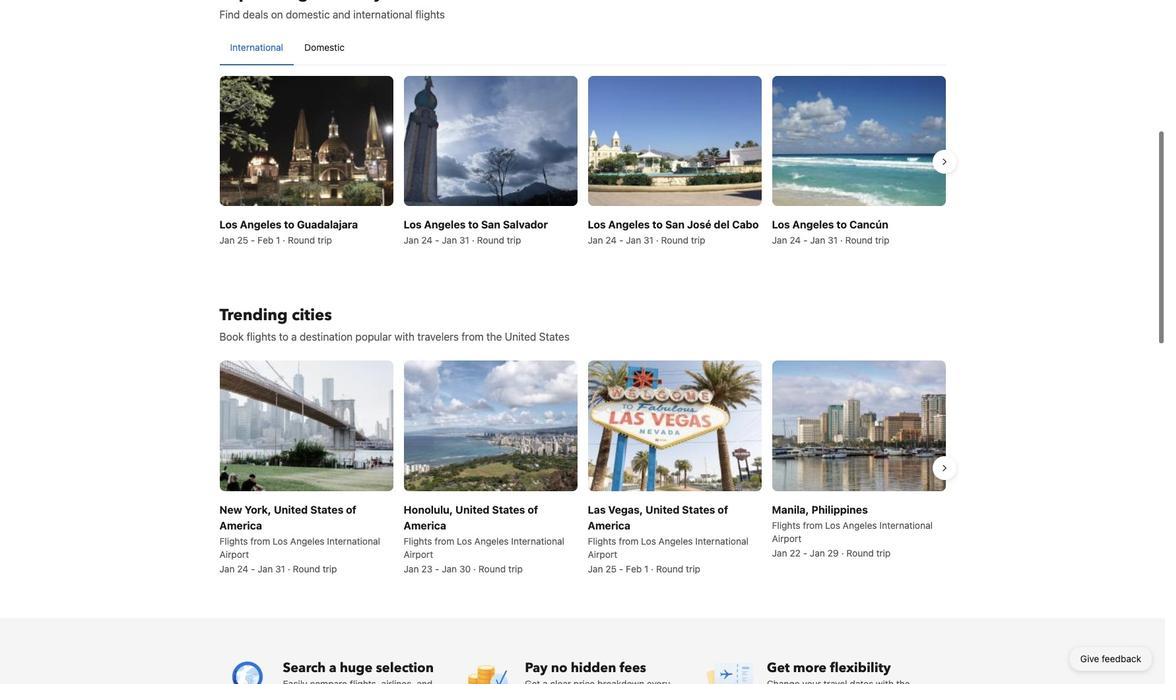 Task type: locate. For each thing, give the bounding box(es) containing it.
america for las
[[588, 519, 631, 531]]

airport up 23 on the left bottom of the page
[[404, 549, 433, 560]]

los angeles to san salvador jan 24 - jan 31 · round trip
[[404, 219, 548, 246]]

from down honolulu,
[[435, 535, 455, 547]]

america down las
[[588, 519, 631, 531]]

jan
[[220, 235, 235, 246], [404, 235, 419, 246], [442, 235, 457, 246], [588, 235, 603, 246], [626, 235, 641, 246], [772, 235, 788, 246], [811, 235, 826, 246], [772, 547, 788, 558], [810, 547, 826, 558], [220, 563, 235, 574], [258, 563, 273, 574], [404, 563, 419, 574], [442, 563, 457, 574], [588, 563, 603, 574]]

· inside los angeles to san salvador jan 24 - jan 31 · round trip
[[472, 235, 475, 246]]

1 horizontal spatial feb
[[626, 563, 642, 574]]

1 horizontal spatial a
[[329, 659, 337, 677]]

domestic
[[305, 42, 345, 53]]

of for new york, united states of america
[[346, 504, 357, 515]]

1 horizontal spatial of
[[528, 504, 538, 515]]

find
[[220, 9, 240, 20]]

a
[[291, 331, 297, 343], [329, 659, 337, 677]]

airport inside manila, philippines flights from los angeles international airport jan 22 - jan 29 · round trip
[[772, 533, 802, 544]]

of
[[346, 504, 357, 515], [528, 504, 538, 515], [718, 504, 729, 515]]

josé
[[687, 219, 712, 231]]

- inside "las vegas, united states of america flights from los angeles international airport jan 25 - feb 1 · round trip"
[[619, 563, 624, 574]]

0 horizontal spatial 1
[[276, 235, 280, 246]]

united
[[505, 331, 537, 343], [274, 504, 308, 515], [456, 504, 490, 515], [646, 504, 680, 515]]

2 san from the left
[[666, 219, 685, 231]]

from inside honolulu, united states of america flights from los angeles international airport jan 23 - jan 30 · round trip
[[435, 535, 455, 547]]

0 vertical spatial a
[[291, 331, 297, 343]]

america down the new
[[220, 519, 262, 531]]

san inside los angeles to san josé del cabo jan 24 - jan 31 · round trip
[[666, 219, 685, 231]]

cancún
[[850, 219, 889, 231]]

round inside new york, united states of america flights from los angeles international airport jan 24 - jan 31 · round trip
[[293, 563, 320, 574]]

0 vertical spatial flights
[[416, 9, 445, 20]]

0 horizontal spatial feb
[[258, 235, 274, 246]]

trip inside los angeles to guadalajara jan 25 - feb 1 · round trip
[[318, 235, 332, 246]]

america
[[220, 519, 262, 531], [404, 519, 446, 531], [588, 519, 631, 531]]

flights
[[416, 9, 445, 20], [247, 331, 276, 343]]

round
[[288, 235, 315, 246], [477, 235, 505, 246], [661, 235, 689, 246], [846, 235, 873, 246], [847, 547, 874, 558], [293, 563, 320, 574], [479, 563, 506, 574], [656, 563, 684, 574]]

round inside los angeles to guadalajara jan 25 - feb 1 · round trip
[[288, 235, 315, 246]]

trip inside manila, philippines flights from los angeles international airport jan 22 - jan 29 · round trip
[[877, 547, 891, 558]]

united inside new york, united states of america flights from los angeles international airport jan 24 - jan 31 · round trip
[[274, 504, 308, 515]]

international
[[230, 42, 283, 53], [880, 519, 933, 531], [327, 535, 380, 547], [511, 535, 565, 547], [696, 535, 749, 547]]

america inside "las vegas, united states of america flights from los angeles international airport jan 25 - feb 1 · round trip"
[[588, 519, 631, 531]]

deals
[[243, 9, 268, 20]]

united right honolulu,
[[456, 504, 490, 515]]

of inside honolulu, united states of america flights from los angeles international airport jan 23 - jan 30 · round trip
[[528, 504, 538, 515]]

2 of from the left
[[528, 504, 538, 515]]

- inside los angeles to san josé del cabo jan 24 - jan 31 · round trip
[[620, 235, 624, 246]]

3 of from the left
[[718, 504, 729, 515]]

to
[[284, 219, 295, 231], [468, 219, 479, 231], [653, 219, 663, 231], [837, 219, 847, 231], [279, 331, 289, 343]]

31 inside los angeles to san salvador jan 24 - jan 31 · round trip
[[460, 235, 470, 246]]

1 vertical spatial 1
[[645, 563, 649, 574]]

fees
[[620, 659, 647, 677]]

airport down las
[[588, 549, 618, 560]]

to inside los angeles to guadalajara jan 25 - feb 1 · round trip
[[284, 219, 295, 231]]

2 horizontal spatial of
[[718, 504, 729, 515]]

1 horizontal spatial 25
[[606, 563, 617, 574]]

philippines
[[812, 504, 868, 515]]

31
[[460, 235, 470, 246], [644, 235, 654, 246], [828, 235, 838, 246], [275, 563, 285, 574]]

1 horizontal spatial america
[[404, 519, 446, 531]]

a down cities
[[291, 331, 297, 343]]

0 vertical spatial 1
[[276, 235, 280, 246]]

1 of from the left
[[346, 504, 357, 515]]

2 region from the top
[[209, 355, 957, 581]]

0 horizontal spatial flights
[[247, 331, 276, 343]]

los inside los angeles to san salvador jan 24 - jan 31 · round trip
[[404, 219, 422, 231]]

the
[[487, 331, 502, 343]]

0 horizontal spatial san
[[481, 219, 501, 231]]

international inside honolulu, united states of america flights from los angeles international airport jan 23 - jan 30 · round trip
[[511, 535, 565, 547]]

1 horizontal spatial san
[[666, 219, 685, 231]]

flights up 23 on the left bottom of the page
[[404, 535, 432, 547]]

0 horizontal spatial of
[[346, 504, 357, 515]]

-
[[251, 235, 255, 246], [435, 235, 440, 246], [620, 235, 624, 246], [804, 235, 808, 246], [804, 547, 808, 558], [251, 563, 255, 574], [435, 563, 439, 574], [619, 563, 624, 574]]

· inside new york, united states of america flights from los angeles international airport jan 24 - jan 31 · round trip
[[288, 563, 290, 574]]

0 horizontal spatial a
[[291, 331, 297, 343]]

san
[[481, 219, 501, 231], [666, 219, 685, 231]]

angeles inside "las vegas, united states of america flights from los angeles international airport jan 25 - feb 1 · round trip"
[[659, 535, 693, 547]]

tab list
[[220, 30, 946, 66]]

trip inside los angeles to san salvador jan 24 - jan 31 · round trip
[[507, 235, 521, 246]]

international inside button
[[230, 42, 283, 53]]

1 vertical spatial a
[[329, 659, 337, 677]]

states inside honolulu, united states of america flights from los angeles international airport jan 23 - jan 30 · round trip
[[492, 504, 525, 515]]

america down honolulu,
[[404, 519, 446, 531]]

to inside los angeles to cancún jan 24 - jan 31 · round trip
[[837, 219, 847, 231]]

from down manila, at the bottom
[[803, 519, 823, 531]]

los angeles to san salvador image
[[404, 76, 578, 206]]

san left salvador
[[481, 219, 501, 231]]

24
[[422, 235, 433, 246], [606, 235, 617, 246], [790, 235, 801, 246], [237, 563, 248, 574]]

international inside manila, philippines flights from los angeles international airport jan 22 - jan 29 · round trip
[[880, 519, 933, 531]]

0 vertical spatial region
[[209, 71, 957, 252]]

los angeles to guadalajara image
[[220, 76, 393, 206]]

flights right the international
[[416, 9, 445, 20]]

of inside new york, united states of america flights from los angeles international airport jan 24 - jan 31 · round trip
[[346, 504, 357, 515]]

from left the
[[462, 331, 484, 343]]

honolulu, united states of america flights from los angeles international airport jan 23 - jan 30 · round trip
[[404, 504, 565, 574]]

no
[[551, 659, 568, 677]]

0 horizontal spatial america
[[220, 519, 262, 531]]

0 vertical spatial 25
[[237, 235, 248, 246]]

new york, united states of america image
[[220, 361, 393, 491]]

airport inside "las vegas, united states of america flights from los angeles international airport jan 25 - feb 1 · round trip"
[[588, 549, 618, 560]]

1 america from the left
[[220, 519, 262, 531]]

united right vegas,
[[646, 504, 680, 515]]

san left josé on the top of the page
[[666, 219, 685, 231]]

airport inside honolulu, united states of america flights from los angeles international airport jan 23 - jan 30 · round trip
[[404, 549, 433, 560]]

to inside los angeles to san salvador jan 24 - jan 31 · round trip
[[468, 219, 479, 231]]

united right york,
[[274, 504, 308, 515]]

los inside honolulu, united states of america flights from los angeles international airport jan 23 - jan 30 · round trip
[[457, 535, 472, 547]]

1 vertical spatial 25
[[606, 563, 617, 574]]

to left guadalajara
[[284, 219, 295, 231]]

to left josé on the top of the page
[[653, 219, 663, 231]]

region containing los angeles to guadalajara
[[209, 71, 957, 252]]

from inside new york, united states of america flights from los angeles international airport jan 24 - jan 31 · round trip
[[251, 535, 270, 547]]

international
[[353, 9, 413, 20]]

pay no hidden fees
[[525, 659, 647, 677]]

on
[[271, 9, 283, 20]]

united right the
[[505, 331, 537, 343]]

a left huge
[[329, 659, 337, 677]]

- inside new york, united states of america flights from los angeles international airport jan 24 - jan 31 · round trip
[[251, 563, 255, 574]]

from down vegas,
[[619, 535, 639, 547]]

travelers
[[418, 331, 459, 343]]

0 vertical spatial feb
[[258, 235, 274, 246]]

united inside "las vegas, united states of america flights from los angeles international airport jan 25 - feb 1 · round trip"
[[646, 504, 680, 515]]

to left salvador
[[468, 219, 479, 231]]

del
[[714, 219, 730, 231]]

1 vertical spatial feb
[[626, 563, 642, 574]]

1 san from the left
[[481, 219, 501, 231]]

flights down manila, at the bottom
[[772, 519, 801, 531]]

angeles inside los angeles to san salvador jan 24 - jan 31 · round trip
[[424, 219, 466, 231]]

trip inside honolulu, united states of america flights from los angeles international airport jan 23 - jan 30 · round trip
[[509, 563, 523, 574]]

24 inside los angeles to san josé del cabo jan 24 - jan 31 · round trip
[[606, 235, 617, 246]]

angeles
[[240, 219, 282, 231], [424, 219, 466, 231], [609, 219, 650, 231], [793, 219, 834, 231], [843, 519, 878, 531], [290, 535, 325, 547], [475, 535, 509, 547], [659, 535, 693, 547]]

domestic
[[286, 9, 330, 20]]

region
[[209, 71, 957, 252], [209, 355, 957, 581]]

to for del
[[653, 219, 663, 231]]

24 inside new york, united states of america flights from los angeles international airport jan 24 - jan 31 · round trip
[[237, 563, 248, 574]]

flights
[[772, 519, 801, 531], [220, 535, 248, 547], [404, 535, 432, 547], [588, 535, 617, 547]]

1 horizontal spatial 1
[[645, 563, 649, 574]]

selection
[[376, 659, 434, 677]]

3 america from the left
[[588, 519, 631, 531]]

1 vertical spatial flights
[[247, 331, 276, 343]]

america inside new york, united states of america flights from los angeles international airport jan 24 - jan 31 · round trip
[[220, 519, 262, 531]]

2 horizontal spatial america
[[588, 519, 631, 531]]

1
[[276, 235, 280, 246], [645, 563, 649, 574]]

flights inside manila, philippines flights from los angeles international airport jan 22 - jan 29 · round trip
[[772, 519, 801, 531]]

airport down the new
[[220, 549, 249, 560]]

huge
[[340, 659, 373, 677]]

· inside "las vegas, united states of america flights from los angeles international airport jan 25 - feb 1 · round trip"
[[651, 563, 654, 574]]

los inside new york, united states of america flights from los angeles international airport jan 24 - jan 31 · round trip
[[273, 535, 288, 547]]

flights down trending
[[247, 331, 276, 343]]

trip inside los angeles to cancún jan 24 - jan 31 · round trip
[[876, 235, 890, 246]]

angeles inside new york, united states of america flights from los angeles international airport jan 24 - jan 31 · round trip
[[290, 535, 325, 547]]

from
[[462, 331, 484, 343], [803, 519, 823, 531], [251, 535, 270, 547], [435, 535, 455, 547], [619, 535, 639, 547]]

· inside manila, philippines flights from los angeles international airport jan 22 - jan 29 · round trip
[[842, 547, 844, 558]]

las
[[588, 504, 606, 515]]

2 america from the left
[[404, 519, 446, 531]]

·
[[283, 235, 285, 246], [472, 235, 475, 246], [656, 235, 659, 246], [841, 235, 843, 246], [842, 547, 844, 558], [288, 563, 290, 574], [474, 563, 476, 574], [651, 563, 654, 574]]

flights down las
[[588, 535, 617, 547]]

trip
[[318, 235, 332, 246], [507, 235, 521, 246], [691, 235, 706, 246], [876, 235, 890, 246], [877, 547, 891, 558], [323, 563, 337, 574], [509, 563, 523, 574], [686, 563, 701, 574]]

jan inside los angeles to guadalajara jan 25 - feb 1 · round trip
[[220, 235, 235, 246]]

states
[[539, 331, 570, 343], [310, 504, 344, 515], [492, 504, 525, 515], [682, 504, 716, 515]]

trip inside "las vegas, united states of america flights from los angeles international airport jan 25 - feb 1 · round trip"
[[686, 563, 701, 574]]

- inside los angeles to san salvador jan 24 - jan 31 · round trip
[[435, 235, 440, 246]]

san inside los angeles to san salvador jan 24 - jan 31 · round trip
[[481, 219, 501, 231]]

1 inside "las vegas, united states of america flights from los angeles international airport jan 25 - feb 1 · round trip"
[[645, 563, 649, 574]]

angeles inside los angeles to guadalajara jan 25 - feb 1 · round trip
[[240, 219, 282, 231]]

los
[[220, 219, 238, 231], [404, 219, 422, 231], [588, 219, 606, 231], [772, 219, 790, 231], [826, 519, 841, 531], [273, 535, 288, 547], [457, 535, 472, 547], [641, 535, 656, 547]]

0 horizontal spatial 25
[[237, 235, 248, 246]]

with
[[395, 331, 415, 343]]

from down york,
[[251, 535, 270, 547]]

1 vertical spatial region
[[209, 355, 957, 581]]

to down trending
[[279, 331, 289, 343]]

round inside honolulu, united states of america flights from los angeles international airport jan 23 - jan 30 · round trip
[[479, 563, 506, 574]]

domestic button
[[294, 30, 355, 65]]

los inside los angeles to san josé del cabo jan 24 - jan 31 · round trip
[[588, 219, 606, 231]]

airport up 22 on the bottom right of the page
[[772, 533, 802, 544]]

more
[[794, 659, 827, 677]]

round inside manila, philippines flights from los angeles international airport jan 22 - jan 29 · round trip
[[847, 547, 874, 558]]

tab list containing international
[[220, 30, 946, 66]]

salvador
[[503, 219, 548, 231]]

los angeles to guadalajara jan 25 - feb 1 · round trip
[[220, 219, 358, 246]]

to left cancún on the right top of the page
[[837, 219, 847, 231]]

1 region from the top
[[209, 71, 957, 252]]

25
[[237, 235, 248, 246], [606, 563, 617, 574]]

flights down the new
[[220, 535, 248, 547]]

29
[[828, 547, 839, 558]]

find deals on domestic and international flights
[[220, 9, 445, 20]]

angeles inside los angeles to cancún jan 24 - jan 31 · round trip
[[793, 219, 834, 231]]

give
[[1081, 653, 1100, 664]]

book
[[220, 331, 244, 343]]

los inside los angeles to cancún jan 24 - jan 31 · round trip
[[772, 219, 790, 231]]

international button
[[220, 30, 294, 65]]

vegas,
[[609, 504, 643, 515]]

22
[[790, 547, 801, 558]]

airport
[[772, 533, 802, 544], [220, 549, 249, 560], [404, 549, 433, 560], [588, 549, 618, 560]]

feb
[[258, 235, 274, 246], [626, 563, 642, 574]]

states inside "las vegas, united states of america flights from los angeles international airport jan 25 - feb 1 · round trip"
[[682, 504, 716, 515]]

los angeles to cancún jan 24 - jan 31 · round trip
[[772, 219, 890, 246]]

to inside los angeles to san josé del cabo jan 24 - jan 31 · round trip
[[653, 219, 663, 231]]

of inside "las vegas, united states of america flights from los angeles international airport jan 25 - feb 1 · round trip"
[[718, 504, 729, 515]]

america for new
[[220, 519, 262, 531]]



Task type: describe. For each thing, give the bounding box(es) containing it.
trip inside new york, united states of america flights from los angeles international airport jan 24 - jan 31 · round trip
[[323, 563, 337, 574]]

to for 25
[[284, 219, 295, 231]]

24 inside los angeles to san salvador jan 24 - jan 31 · round trip
[[422, 235, 433, 246]]

25 inside los angeles to guadalajara jan 25 - feb 1 · round trip
[[237, 235, 248, 246]]

trending
[[220, 305, 288, 326]]

manila, philippines flights from los angeles international airport jan 22 - jan 29 · round trip
[[772, 504, 933, 558]]

honolulu, united states of america image
[[404, 361, 578, 491]]

30
[[460, 563, 471, 574]]

trending cities book flights to a destination popular with travelers from the united states
[[220, 305, 570, 343]]

los angeles to san josé del cabo jan 24 - jan 31 · round trip
[[588, 219, 759, 246]]

feedback
[[1102, 653, 1142, 664]]

from inside "las vegas, united states of america flights from los angeles international airport jan 25 - feb 1 · round trip"
[[619, 535, 639, 547]]

flights inside new york, united states of america flights from los angeles international airport jan 24 - jan 31 · round trip
[[220, 535, 248, 547]]

to for jan
[[468, 219, 479, 231]]

angeles inside honolulu, united states of america flights from los angeles international airport jan 23 - jan 30 · round trip
[[475, 535, 509, 547]]

31 inside los angeles to cancún jan 24 - jan 31 · round trip
[[828, 235, 838, 246]]

from inside manila, philippines flights from los angeles international airport jan 22 - jan 29 · round trip
[[803, 519, 823, 531]]

los inside los angeles to guadalajara jan 25 - feb 1 · round trip
[[220, 219, 238, 231]]

feb inside "las vegas, united states of america flights from los angeles international airport jan 25 - feb 1 · round trip"
[[626, 563, 642, 574]]

flights inside "las vegas, united states of america flights from los angeles international airport jan 25 - feb 1 · round trip"
[[588, 535, 617, 547]]

round inside los angeles to san salvador jan 24 - jan 31 · round trip
[[477, 235, 505, 246]]

los inside "las vegas, united states of america flights from los angeles international airport jan 25 - feb 1 · round trip"
[[641, 535, 656, 547]]

angeles inside los angeles to san josé del cabo jan 24 - jan 31 · round trip
[[609, 219, 650, 231]]

a inside trending cities book flights to a destination popular with travelers from the united states
[[291, 331, 297, 343]]

new york, united states of america flights from los angeles international airport jan 24 - jan 31 · round trip
[[220, 504, 380, 574]]

airport inside new york, united states of america flights from los angeles international airport jan 24 - jan 31 · round trip
[[220, 549, 249, 560]]

los angeles to cancún image
[[772, 76, 946, 206]]

from inside trending cities book flights to a destination popular with travelers from the united states
[[462, 331, 484, 343]]

manila,
[[772, 504, 809, 515]]

los inside manila, philippines flights from los angeles international airport jan 22 - jan 29 · round trip
[[826, 519, 841, 531]]

america inside honolulu, united states of america flights from los angeles international airport jan 23 - jan 30 · round trip
[[404, 519, 446, 531]]

· inside honolulu, united states of america flights from los angeles international airport jan 23 - jan 30 · round trip
[[474, 563, 476, 574]]

flights inside trending cities book flights to a destination popular with travelers from the united states
[[247, 331, 276, 343]]

las vegas, united states of america flights from los angeles international airport jan 25 - feb 1 · round trip
[[588, 504, 749, 574]]

of for las vegas, united states of america
[[718, 504, 729, 515]]

31 inside los angeles to san josé del cabo jan 24 - jan 31 · round trip
[[644, 235, 654, 246]]

angeles inside manila, philippines flights from los angeles international airport jan 22 - jan 29 · round trip
[[843, 519, 878, 531]]

cabo
[[733, 219, 759, 231]]

round inside "las vegas, united states of america flights from los angeles international airport jan 25 - feb 1 · round trip"
[[656, 563, 684, 574]]

guadalajara
[[297, 219, 358, 231]]

manila, philippines image
[[772, 361, 946, 491]]

pay
[[525, 659, 548, 677]]

trip inside los angeles to san josé del cabo jan 24 - jan 31 · round trip
[[691, 235, 706, 246]]

25 inside "las vegas, united states of america flights from los angeles international airport jan 25 - feb 1 · round trip"
[[606, 563, 617, 574]]

hidden
[[571, 659, 617, 677]]

search a huge selection
[[283, 659, 434, 677]]

states inside new york, united states of america flights from los angeles international airport jan 24 - jan 31 · round trip
[[310, 504, 344, 515]]

popular
[[356, 331, 392, 343]]

- inside los angeles to cancún jan 24 - jan 31 · round trip
[[804, 235, 808, 246]]

31 inside new york, united states of america flights from los angeles international airport jan 24 - jan 31 · round trip
[[275, 563, 285, 574]]

and
[[333, 9, 351, 20]]

- inside manila, philippines flights from los angeles international airport jan 22 - jan 29 · round trip
[[804, 547, 808, 558]]

york,
[[245, 504, 271, 515]]

international inside "las vegas, united states of america flights from los angeles international airport jan 25 - feb 1 · round trip"
[[696, 535, 749, 547]]

flexibility
[[830, 659, 891, 677]]

· inside los angeles to cancún jan 24 - jan 31 · round trip
[[841, 235, 843, 246]]

24 inside los angeles to cancún jan 24 - jan 31 · round trip
[[790, 235, 801, 246]]

· inside los angeles to san josé del cabo jan 24 - jan 31 · round trip
[[656, 235, 659, 246]]

los angeles to san josé del cabo image
[[588, 76, 762, 206]]

san for salvador
[[481, 219, 501, 231]]

las vegas, united states of america image
[[588, 361, 762, 491]]

round inside los angeles to cancún jan 24 - jan 31 · round trip
[[846, 235, 873, 246]]

get
[[767, 659, 790, 677]]

get more flexibility
[[767, 659, 891, 677]]

1 inside los angeles to guadalajara jan 25 - feb 1 · round trip
[[276, 235, 280, 246]]

san for josé
[[666, 219, 685, 231]]

give feedback button
[[1070, 647, 1153, 671]]

to for 24
[[837, 219, 847, 231]]

jan inside "las vegas, united states of america flights from los angeles international airport jan 25 - feb 1 · round trip"
[[588, 563, 603, 574]]

round inside los angeles to san josé del cabo jan 24 - jan 31 · round trip
[[661, 235, 689, 246]]

- inside honolulu, united states of america flights from los angeles international airport jan 23 - jan 30 · round trip
[[435, 563, 439, 574]]

region containing new york, united states of america
[[209, 355, 957, 581]]

search
[[283, 659, 326, 677]]

international inside new york, united states of america flights from los angeles international airport jan 24 - jan 31 · round trip
[[327, 535, 380, 547]]

new
[[220, 504, 242, 515]]

1 horizontal spatial flights
[[416, 9, 445, 20]]

give feedback
[[1081, 653, 1142, 664]]

honolulu,
[[404, 504, 453, 515]]

to inside trending cities book flights to a destination popular with travelers from the united states
[[279, 331, 289, 343]]

united inside trending cities book flights to a destination popular with travelers from the united states
[[505, 331, 537, 343]]

cities
[[292, 305, 332, 326]]

united inside honolulu, united states of america flights from los angeles international airport jan 23 - jan 30 · round trip
[[456, 504, 490, 515]]

- inside los angeles to guadalajara jan 25 - feb 1 · round trip
[[251, 235, 255, 246]]

· inside los angeles to guadalajara jan 25 - feb 1 · round trip
[[283, 235, 285, 246]]

destination
[[300, 331, 353, 343]]

23
[[422, 563, 433, 574]]

flights inside honolulu, united states of america flights from los angeles international airport jan 23 - jan 30 · round trip
[[404, 535, 432, 547]]

states inside trending cities book flights to a destination popular with travelers from the united states
[[539, 331, 570, 343]]

feb inside los angeles to guadalajara jan 25 - feb 1 · round trip
[[258, 235, 274, 246]]



Task type: vqa. For each thing, say whether or not it's contained in the screenshot.
Attractions link
no



